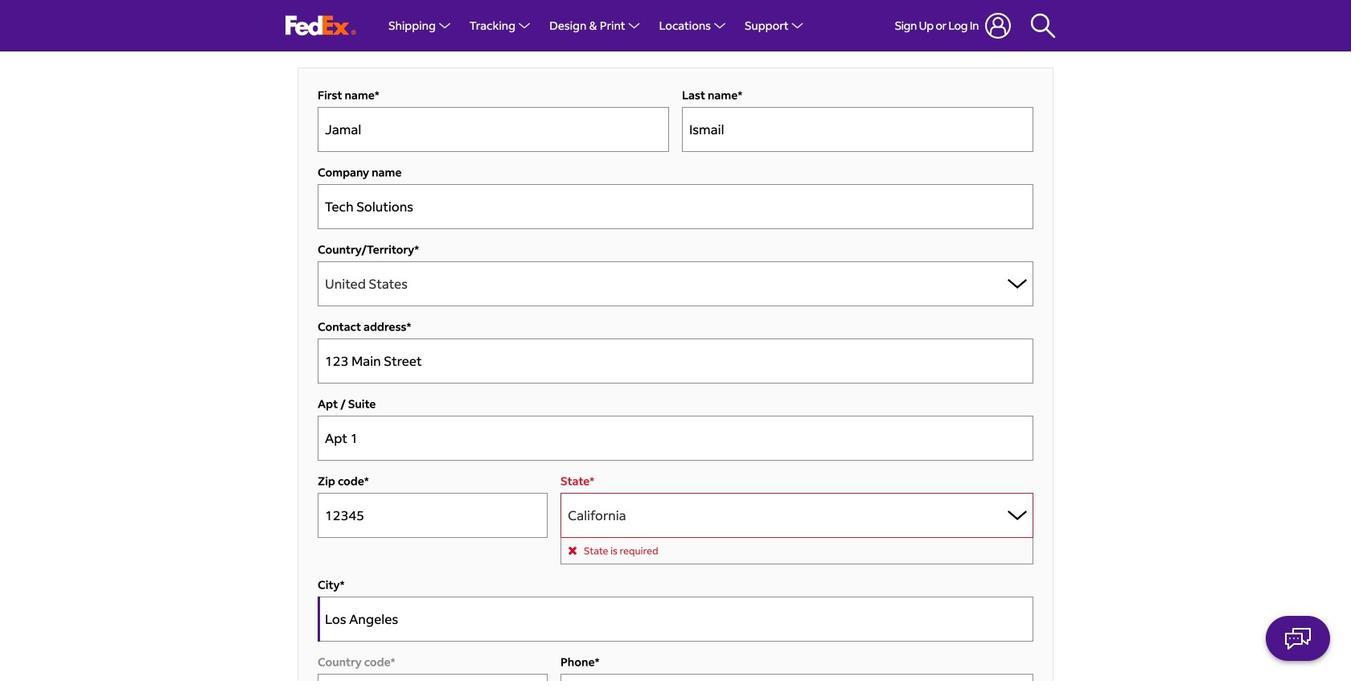 Task type: locate. For each thing, give the bounding box(es) containing it.
None field
[[318, 319, 1033, 384]]

None telephone field
[[561, 674, 1033, 681]]

fedex search image
[[1030, 13, 1056, 39]]

None text field
[[318, 338, 1033, 384]]

None text field
[[318, 107, 669, 152], [682, 107, 1033, 152], [318, 184, 1033, 229], [318, 416, 1033, 461], [318, 493, 548, 538], [318, 597, 1033, 642], [318, 674, 548, 681], [318, 107, 669, 152], [682, 107, 1033, 152], [318, 184, 1033, 229], [318, 416, 1033, 461], [318, 493, 548, 538], [318, 597, 1033, 642], [318, 674, 548, 681]]



Task type: vqa. For each thing, say whether or not it's contained in the screenshot.
field
yes



